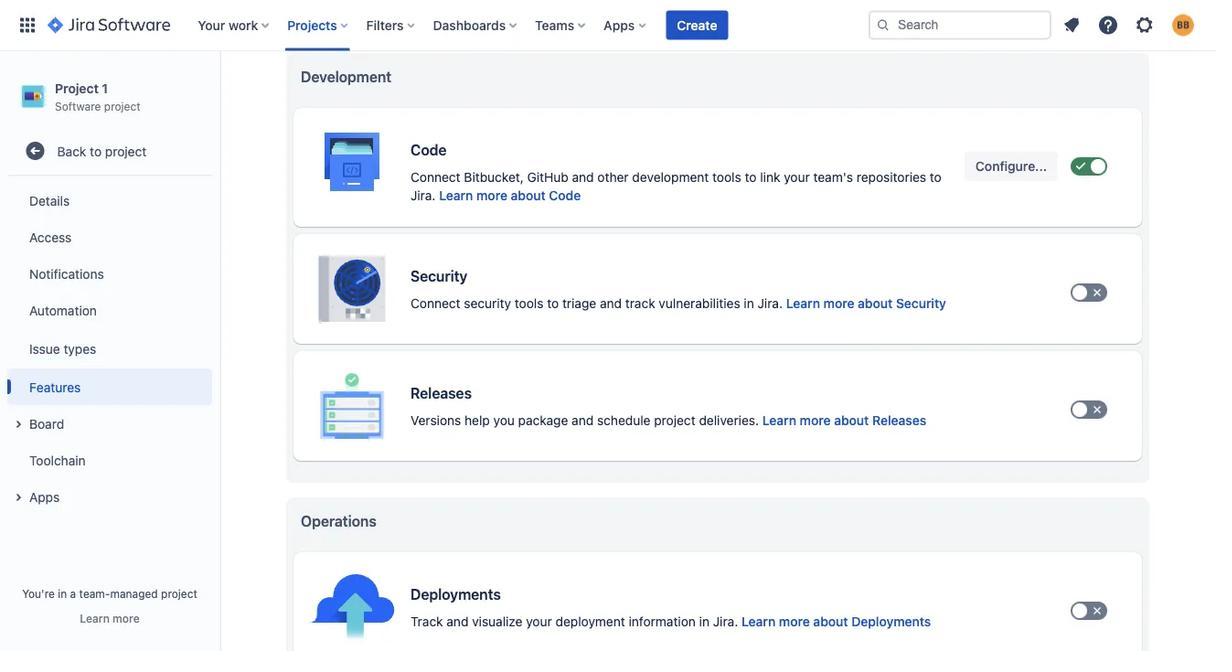 Task type: locate. For each thing, give the bounding box(es) containing it.
managed
[[110, 587, 158, 600]]

0 horizontal spatial code
[[411, 142, 447, 159]]

2 connect from the top
[[411, 296, 461, 311]]

toolchain
[[29, 452, 86, 468]]

1 horizontal spatial apps
[[604, 17, 635, 32]]

expand image for board
[[7, 413, 29, 435]]

teams
[[535, 17, 574, 32]]

toolchain link
[[7, 442, 212, 478]]

triage
[[562, 296, 596, 311]]

your right link
[[784, 170, 810, 185]]

expand image
[[7, 413, 29, 435], [7, 487, 29, 509]]

1 horizontal spatial deployments
[[851, 614, 931, 630]]

back
[[57, 143, 86, 158]]

you're in a team-managed project
[[22, 587, 197, 600]]

notifications link
[[7, 255, 212, 292]]

connect
[[411, 170, 461, 185], [411, 296, 461, 311]]

versions
[[411, 413, 461, 428]]

your
[[198, 17, 225, 32]]

learn more about deployments button
[[742, 613, 931, 631]]

security
[[464, 296, 511, 311]]

1 vertical spatial your
[[526, 614, 552, 630]]

connect for connect bitbucket, github and other development tools to link your team's repositories to jira.
[[411, 170, 461, 185]]

2 vertical spatial in
[[699, 614, 710, 630]]

repositories
[[857, 170, 926, 185]]

project down 1
[[104, 99, 140, 112]]

operations
[[301, 513, 376, 530]]

0 horizontal spatial jira.
[[411, 188, 436, 203]]

tools
[[712, 170, 741, 185], [515, 296, 544, 311]]

1 vertical spatial jira.
[[758, 296, 783, 311]]

apps inside button
[[29, 489, 60, 504]]

to left link
[[745, 170, 757, 185]]

about
[[511, 188, 546, 203], [858, 296, 893, 311], [834, 413, 869, 428], [813, 614, 848, 630]]

to left triage
[[547, 296, 559, 311]]

connect left security
[[411, 296, 461, 311]]

to
[[90, 143, 102, 158], [745, 170, 757, 185], [930, 170, 942, 185], [547, 296, 559, 311]]

connect security tools to triage and track vulnerabilities in jira. learn more about security
[[411, 296, 946, 311]]

apps inside popup button
[[604, 17, 635, 32]]

0 horizontal spatial your
[[526, 614, 552, 630]]

2 horizontal spatial in
[[744, 296, 754, 311]]

jira. left learn more about code
[[411, 188, 436, 203]]

software
[[55, 99, 101, 112]]

teams button
[[530, 11, 593, 40]]

0 vertical spatial security
[[411, 268, 468, 285]]

your
[[784, 170, 810, 185], [526, 614, 552, 630]]

0 vertical spatial tools
[[712, 170, 741, 185]]

your work button
[[192, 11, 276, 40]]

appswitcher icon image
[[16, 14, 38, 36]]

project
[[55, 80, 99, 96]]

tools right security
[[515, 296, 544, 311]]

1 vertical spatial code
[[549, 188, 581, 203]]

connect inside connect bitbucket, github and other development tools to link your team's repositories to jira.
[[411, 170, 461, 185]]

deployments
[[411, 586, 501, 604], [851, 614, 931, 630]]

your inside connect bitbucket, github and other development tools to link your team's repositories to jira.
[[784, 170, 810, 185]]

in right vulnerabilities
[[744, 296, 754, 311]]

2 expand image from the top
[[7, 487, 29, 509]]

and left other at the top
[[572, 170, 594, 185]]

0 horizontal spatial security
[[411, 268, 468, 285]]

0 vertical spatial in
[[744, 296, 754, 311]]

1 horizontal spatial code
[[549, 188, 581, 203]]

settings image
[[1134, 14, 1156, 36]]

tools left link
[[712, 170, 741, 185]]

2 vertical spatial jira.
[[713, 614, 738, 630]]

project right schedule
[[654, 413, 696, 428]]

learn more about code button
[[439, 187, 581, 205]]

0 vertical spatial code
[[411, 142, 447, 159]]

expand image inside apps button
[[7, 487, 29, 509]]

1 vertical spatial tools
[[515, 296, 544, 311]]

learn more
[[80, 612, 140, 625]]

expand image down toolchain
[[7, 487, 29, 509]]

dashboards button
[[428, 11, 524, 40]]

notifications image
[[1061, 14, 1083, 36]]

jira software image
[[48, 14, 170, 36], [48, 14, 170, 36]]

configure... link
[[965, 152, 1058, 182]]

1 connect from the top
[[411, 170, 461, 185]]

0 horizontal spatial apps
[[29, 489, 60, 504]]

learn more button
[[80, 611, 140, 625]]

and
[[572, 170, 594, 185], [600, 296, 622, 311], [572, 413, 594, 428], [447, 614, 469, 630]]

0 vertical spatial connect
[[411, 170, 461, 185]]

dashboards
[[433, 17, 506, 32]]

your profile and settings image
[[1172, 14, 1194, 36]]

you're
[[22, 587, 55, 600]]

1
[[102, 80, 108, 96]]

about inside button
[[511, 188, 546, 203]]

code
[[411, 142, 447, 159], [549, 188, 581, 203]]

0 vertical spatial apps
[[604, 17, 635, 32]]

projects button
[[282, 11, 355, 40]]

1 horizontal spatial releases
[[872, 413, 926, 428]]

more inside learn more button
[[113, 612, 140, 625]]

1 horizontal spatial tools
[[712, 170, 741, 185]]

in right information
[[699, 614, 710, 630]]

expand image down features
[[7, 413, 29, 435]]

team-
[[79, 587, 110, 600]]

apps
[[604, 17, 635, 32], [29, 489, 60, 504]]

project right managed
[[161, 587, 197, 600]]

1 horizontal spatial your
[[784, 170, 810, 185]]

0 vertical spatial your
[[784, 170, 810, 185]]

jira. right vulnerabilities
[[758, 296, 783, 311]]

learn
[[439, 188, 473, 203], [786, 296, 820, 311], [762, 413, 796, 428], [80, 612, 110, 625], [742, 614, 776, 630]]

in
[[744, 296, 754, 311], [58, 587, 67, 600], [699, 614, 710, 630]]

notifications
[[29, 266, 104, 281]]

issue types link
[[7, 328, 212, 369]]

group
[[7, 177, 212, 520]]

0 horizontal spatial tools
[[515, 296, 544, 311]]

1 vertical spatial apps
[[29, 489, 60, 504]]

0 vertical spatial jira.
[[411, 188, 436, 203]]

access
[[29, 229, 72, 244]]

0 horizontal spatial deployments
[[411, 586, 501, 604]]

security
[[411, 268, 468, 285], [896, 296, 946, 311]]

1 horizontal spatial security
[[896, 296, 946, 311]]

apps right teams dropdown button
[[604, 17, 635, 32]]

expand image for apps
[[7, 487, 29, 509]]

in left "a" at the left bottom
[[58, 587, 67, 600]]

primary element
[[11, 0, 869, 51]]

1 vertical spatial connect
[[411, 296, 461, 311]]

work
[[229, 17, 258, 32]]

releases
[[411, 385, 472, 402], [872, 413, 926, 428]]

0 vertical spatial expand image
[[7, 413, 29, 435]]

project inside project 1 software project
[[104, 99, 140, 112]]

more
[[476, 188, 507, 203], [824, 296, 855, 311], [800, 413, 831, 428], [113, 612, 140, 625], [779, 614, 810, 630]]

1 vertical spatial expand image
[[7, 487, 29, 509]]

apps button
[[7, 478, 212, 515]]

help
[[465, 413, 490, 428]]

board
[[29, 416, 64, 431]]

issue
[[29, 341, 60, 356]]

your right visualize
[[526, 614, 552, 630]]

help image
[[1097, 14, 1119, 36]]

details link
[[7, 182, 212, 219]]

jira. right information
[[713, 614, 738, 630]]

banner
[[0, 0, 1216, 51]]

track
[[411, 614, 443, 630]]

1 horizontal spatial jira.
[[713, 614, 738, 630]]

Search field
[[869, 11, 1052, 40]]

banner containing your work
[[0, 0, 1216, 51]]

expand image inside board button
[[7, 413, 29, 435]]

connect left bitbucket,
[[411, 170, 461, 185]]

connect bitbucket, github and other development tools to link your team's repositories to jira.
[[411, 170, 942, 203]]

project
[[104, 99, 140, 112], [105, 143, 147, 158], [654, 413, 696, 428], [161, 587, 197, 600]]

0 vertical spatial releases
[[411, 385, 472, 402]]

1 expand image from the top
[[7, 413, 29, 435]]

jira.
[[411, 188, 436, 203], [758, 296, 783, 311], [713, 614, 738, 630]]

apps down toolchain
[[29, 489, 60, 504]]

0 horizontal spatial in
[[58, 587, 67, 600]]

features
[[29, 379, 81, 394]]

to right back
[[90, 143, 102, 158]]



Task type: vqa. For each thing, say whether or not it's contained in the screenshot.
Appswitcher Icon
yes



Task type: describe. For each thing, give the bounding box(es) containing it.
track
[[625, 296, 655, 311]]

and inside connect bitbucket, github and other development tools to link your team's repositories to jira.
[[572, 170, 594, 185]]

sidebar navigation image
[[199, 73, 240, 110]]

link
[[760, 170, 780, 185]]

jira. inside connect bitbucket, github and other development tools to link your team's repositories to jira.
[[411, 188, 436, 203]]

features link
[[7, 369, 212, 405]]

1 vertical spatial deployments
[[851, 614, 931, 630]]

learn more about code
[[439, 188, 581, 203]]

back to project link
[[7, 133, 212, 169]]

you
[[493, 413, 515, 428]]

your work
[[198, 17, 258, 32]]

1 vertical spatial security
[[896, 296, 946, 311]]

configure...
[[976, 159, 1047, 174]]

types
[[64, 341, 96, 356]]

apps button
[[598, 11, 653, 40]]

create button
[[666, 11, 728, 40]]

automation
[[29, 302, 97, 318]]

versions help you package and schedule project deliveries. learn more about releases
[[411, 413, 926, 428]]

0 vertical spatial deployments
[[411, 586, 501, 604]]

1 vertical spatial releases
[[872, 413, 926, 428]]

information
[[629, 614, 696, 630]]

projects
[[287, 17, 337, 32]]

2 horizontal spatial jira.
[[758, 296, 783, 311]]

package
[[518, 413, 568, 428]]

1 vertical spatial in
[[58, 587, 67, 600]]

0 horizontal spatial releases
[[411, 385, 472, 402]]

automation link
[[7, 292, 212, 328]]

and right package
[[572, 413, 594, 428]]

development
[[301, 69, 392, 86]]

to right repositories on the right
[[930, 170, 942, 185]]

project up details link
[[105, 143, 147, 158]]

1 horizontal spatial in
[[699, 614, 710, 630]]

visualize
[[472, 614, 523, 630]]

search image
[[876, 18, 891, 32]]

deployment
[[556, 614, 625, 630]]

connect for connect security tools to triage and track vulnerabilities in jira. learn more about security
[[411, 296, 461, 311]]

team's
[[813, 170, 853, 185]]

learn more about releases button
[[762, 412, 926, 430]]

project 1 software project
[[55, 80, 140, 112]]

tools inside connect bitbucket, github and other development tools to link your team's repositories to jira.
[[712, 170, 741, 185]]

group containing details
[[7, 177, 212, 520]]

access link
[[7, 219, 212, 255]]

schedule
[[597, 413, 651, 428]]

bitbucket,
[[464, 170, 524, 185]]

github
[[527, 170, 569, 185]]

track and visualize your deployment information in jira. learn more about deployments
[[411, 614, 931, 630]]

create
[[677, 17, 717, 32]]

and left track
[[600, 296, 622, 311]]

filters
[[366, 17, 404, 32]]

details
[[29, 193, 70, 208]]

deliveries.
[[699, 413, 759, 428]]

learn inside button
[[80, 612, 110, 625]]

development
[[632, 170, 709, 185]]

a
[[70, 587, 76, 600]]

learn more about security button
[[786, 295, 946, 313]]

more inside learn more about code button
[[476, 188, 507, 203]]

code inside button
[[549, 188, 581, 203]]

filters button
[[361, 11, 422, 40]]

learn inside button
[[439, 188, 473, 203]]

and right track
[[447, 614, 469, 630]]

issue types
[[29, 341, 96, 356]]

back to project
[[57, 143, 147, 158]]

board button
[[7, 405, 212, 442]]

other
[[597, 170, 629, 185]]

vulnerabilities
[[659, 296, 740, 311]]



